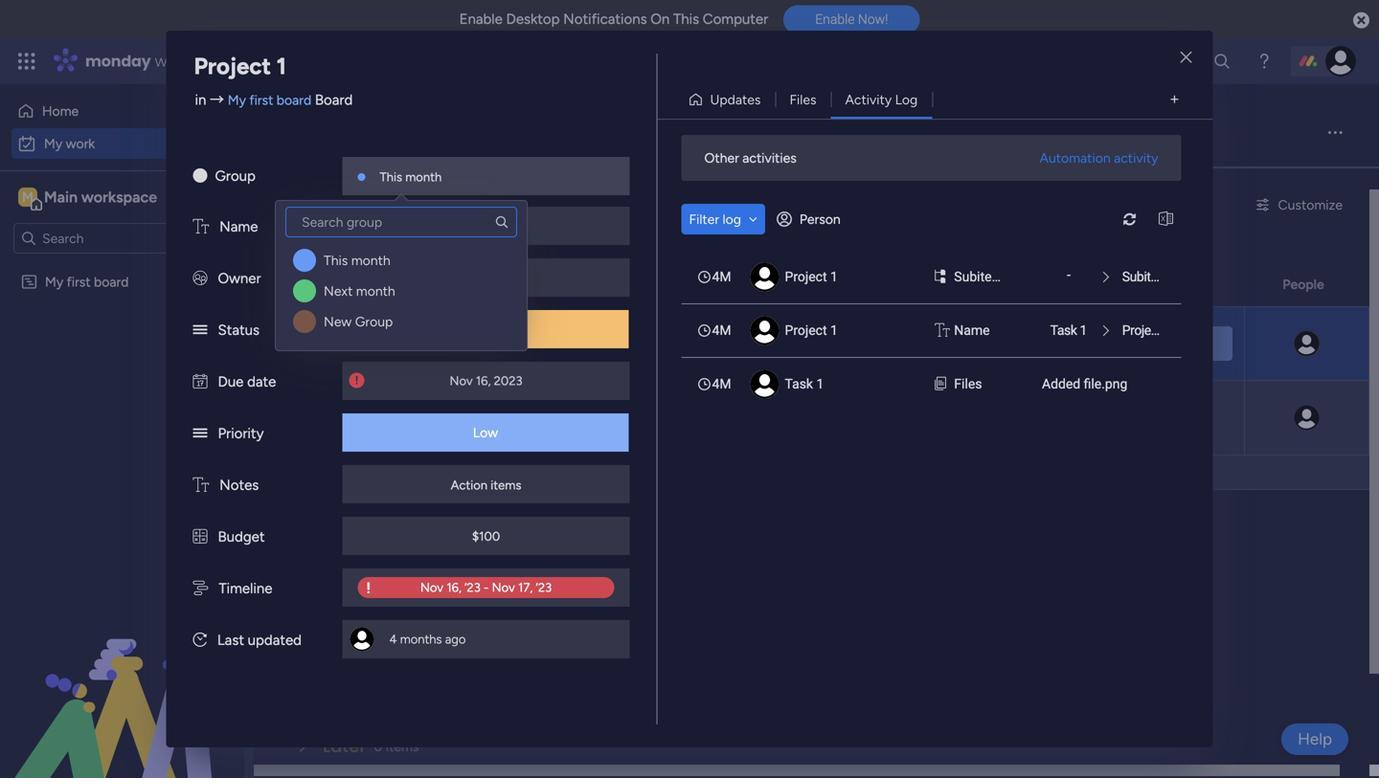 Task type: locate. For each thing, give the bounding box(es) containing it.
v2 subtasks column small image
[[935, 267, 946, 287]]

first inside list box
[[67, 274, 91, 290]]

low inside project 1 dialog
[[473, 425, 498, 441]]

on
[[651, 11, 670, 28]]

this month up past dates
[[324, 252, 391, 269]]

monday marketplace image
[[1166, 52, 1185, 71]]

dates
[[365, 275, 416, 299]]

my first board down search in workspace field at left
[[45, 274, 129, 290]]

None search field
[[286, 207, 517, 238]]

this down 'new group' element
[[428, 392, 452, 409]]

my first board button down next month
[[313, 315, 409, 336]]

it inside project 1 dialog
[[517, 321, 526, 338]]

1 vertical spatial subitem 1
[[342, 420, 410, 438]]

nov 16, 2023 up the this month button in the left of the page
[[450, 374, 523, 389]]

list box inside project 1 dialog
[[682, 250, 1182, 411]]

last
[[217, 632, 244, 650]]

1 horizontal spatial priority
[[1145, 276, 1189, 293]]

16, up the this month button in the left of the page
[[476, 374, 491, 389]]

enable left "desktop"
[[460, 11, 503, 28]]

search image
[[515, 197, 531, 213], [494, 215, 510, 230]]

0 vertical spatial 0
[[416, 601, 424, 618]]

desktop
[[506, 11, 560, 28]]

filter log button
[[682, 204, 765, 235]]

nov 16, 2023 for v2 overdue deadline image
[[835, 336, 908, 352]]

0 horizontal spatial item
[[322, 197, 349, 213]]

low
[[1158, 336, 1183, 352], [473, 425, 498, 441]]

0 vertical spatial low
[[1158, 336, 1183, 352]]

this up search for content search box
[[380, 170, 402, 185]]

work down home
[[66, 136, 95, 152]]

0 horizontal spatial it
[[517, 321, 526, 338]]

activities
[[743, 150, 797, 166]]

search image for filter dashboard by text search field on the left of the page
[[515, 197, 531, 213]]

on up the project 1 button
[[499, 321, 514, 338]]

items right action
[[491, 478, 522, 493]]

1 vertical spatial task 1
[[785, 377, 824, 392]]

month
[[405, 170, 442, 185], [351, 252, 391, 269], [356, 283, 395, 299], [455, 392, 495, 409]]

1 horizontal spatial 0
[[416, 601, 424, 618]]

my right →
[[228, 92, 246, 108]]

angle down image
[[749, 213, 758, 226]]

16,
[[861, 336, 876, 352], [476, 374, 491, 389]]

dapulse text column image
[[193, 218, 209, 236], [193, 477, 209, 494]]

on up added
[[1034, 336, 1049, 352]]

dapulse text column image left notes
[[193, 477, 209, 494]]

0 horizontal spatial new
[[290, 197, 318, 213]]

0 up months
[[416, 601, 424, 618]]

first down management
[[250, 92, 273, 108]]

1 vertical spatial low
[[473, 425, 498, 441]]

status right v2 subtasks column small icon
[[998, 276, 1037, 293]]

0 vertical spatial new
[[290, 197, 318, 213]]

option
[[0, 265, 244, 269]]

my inside in → my first board board
[[228, 92, 246, 108]]

1 vertical spatial nov 16, 2023
[[450, 374, 523, 389]]

next
[[324, 283, 353, 299]]

1 vertical spatial new
[[324, 314, 352, 330]]

my first board button
[[313, 315, 409, 336], [313, 390, 409, 411]]

task down v2 overdue deadline image
[[785, 377, 813, 392]]

updates button
[[681, 84, 776, 115]]

0 right the later
[[374, 739, 383, 755]]

0 horizontal spatial 0
[[374, 739, 383, 755]]

working inside project 1 dialog
[[446, 321, 496, 338]]

my down home
[[44, 136, 62, 152]]

on inside project 1 dialog
[[499, 321, 514, 338]]

0 vertical spatial dapulse text column image
[[193, 218, 209, 236]]

0 horizontal spatial subitem 1
[[342, 420, 410, 438]]

column header
[[797, 268, 947, 301]]

project 1
[[194, 52, 286, 80], [351, 218, 407, 236], [785, 269, 838, 285], [785, 323, 838, 339], [1123, 323, 1172, 339], [319, 345, 379, 364], [519, 392, 572, 409]]

status right v2 status icon
[[218, 322, 260, 339]]

0 vertical spatial name
[[220, 218, 258, 236]]

0 horizontal spatial list box
[[282, 207, 521, 337]]

subitem 1
[[1123, 269, 1179, 285], [342, 420, 410, 438]]

1 horizontal spatial item
[[353, 465, 380, 481]]

2023 left dapulse text column image
[[879, 336, 908, 352]]

0 vertical spatial subitem 1
[[1123, 269, 1179, 285]]

priority inside project 1 dialog
[[218, 425, 264, 443]]

on
[[499, 321, 514, 338], [1034, 336, 1049, 352]]

home
[[42, 103, 79, 119]]

enable inside enable now! button
[[816, 11, 855, 27]]

item inside button
[[322, 197, 349, 213]]

first down v2 overdue deadline icon
[[341, 392, 365, 409]]

1 vertical spatial nov
[[450, 374, 473, 389]]

files
[[790, 92, 817, 108], [955, 377, 983, 392]]

work right monday
[[155, 50, 189, 72]]

this month left the project 1 button
[[428, 392, 495, 409]]

help
[[1298, 730, 1333, 750]]

+
[[313, 465, 322, 481]]

file.png
[[1084, 377, 1128, 392]]

0 horizontal spatial task
[[785, 377, 813, 392]]

1 vertical spatial 4m
[[712, 323, 732, 339]]

group down next month
[[355, 314, 393, 330]]

working right dapulse text column image
[[981, 336, 1031, 352]]

it up added
[[1053, 336, 1061, 352]]

work for my
[[66, 136, 95, 152]]

subitem inside project 1 dialog
[[1123, 269, 1169, 285]]

1
[[277, 52, 286, 80], [401, 218, 407, 236], [831, 269, 838, 285], [1172, 269, 1179, 285], [831, 323, 838, 339], [1080, 323, 1087, 339], [1165, 323, 1172, 339], [372, 345, 379, 364], [390, 347, 395, 361], [817, 377, 824, 392], [566, 392, 572, 409], [403, 420, 410, 438]]

2 dapulse text column image from the top
[[193, 477, 209, 494]]

1 enable from the left
[[460, 11, 503, 28]]

1 horizontal spatial nov
[[835, 336, 858, 352]]

files left activity
[[790, 92, 817, 108]]

my work link
[[11, 128, 233, 159]]

project 1 button
[[514, 390, 577, 411]]

→
[[210, 92, 224, 109]]

subitem 1 down v2 overdue deadline icon
[[342, 420, 410, 438]]

items inside later 0 items
[[386, 739, 419, 755]]

my down search in workspace field at left
[[45, 274, 63, 290]]

nov 16, 2023 inside project 1 dialog
[[450, 374, 523, 389]]

0 horizontal spatial priority
[[218, 425, 264, 443]]

working up the this month button in the left of the page
[[446, 321, 496, 338]]

1 vertical spatial work
[[66, 136, 95, 152]]

v2 multiple person column image
[[193, 270, 207, 287]]

items inside project 1 dialog
[[491, 478, 522, 493]]

1 vertical spatial dapulse text column image
[[193, 477, 209, 494]]

0 vertical spatial group
[[215, 168, 256, 185]]

1 horizontal spatial task 1
[[1051, 323, 1087, 339]]

group right v2 sun image
[[215, 168, 256, 185]]

files button
[[776, 84, 831, 115]]

subitem 1 down "export to excel" image
[[1123, 269, 1179, 285]]

0 horizontal spatial work
[[66, 136, 95, 152]]

new group element
[[286, 307, 517, 337]]

1 horizontal spatial name
[[955, 323, 990, 339]]

item right add
[[353, 465, 380, 481]]

0 horizontal spatial working
[[446, 321, 496, 338]]

1 horizontal spatial enable
[[816, 11, 855, 27]]

1 horizontal spatial list box
[[682, 250, 1182, 411]]

0 vertical spatial task 1
[[1051, 323, 1087, 339]]

1 vertical spatial group
[[355, 314, 393, 330]]

in
[[195, 92, 206, 109]]

items
[[491, 478, 522, 493], [428, 601, 461, 618], [386, 739, 419, 755]]

0 horizontal spatial subitem
[[342, 420, 400, 438]]

month inside project 1 dialog
[[405, 170, 442, 185]]

1 vertical spatial my first board button
[[313, 390, 409, 411]]

None search field
[[364, 190, 538, 220]]

log
[[896, 92, 918, 108]]

task
[[1051, 323, 1077, 339], [785, 377, 813, 392]]

2 4m from the top
[[712, 323, 732, 339]]

2023
[[879, 336, 908, 352], [494, 374, 523, 389]]

1 vertical spatial 0
[[374, 739, 383, 755]]

0 vertical spatial this month
[[380, 170, 442, 185]]

0 vertical spatial files
[[790, 92, 817, 108]]

0 vertical spatial 2023
[[879, 336, 908, 352]]

2023 up the project 1 button
[[494, 374, 523, 389]]

4m for name
[[712, 323, 732, 339]]

0 vertical spatial nov
[[835, 336, 858, 352]]

first down next month
[[341, 318, 365, 334]]

3 4m from the top
[[712, 377, 732, 392]]

0 horizontal spatial nov 16, 2023
[[450, 374, 523, 389]]

items up ago on the bottom of the page
[[428, 601, 461, 618]]

0 horizontal spatial items
[[386, 739, 419, 755]]

1 horizontal spatial status
[[998, 276, 1037, 293]]

0 vertical spatial task
[[1051, 323, 1077, 339]]

v2 file column image
[[935, 375, 947, 395]]

this month element
[[286, 245, 517, 276]]

added
[[1042, 377, 1081, 392]]

1 horizontal spatial group
[[355, 314, 393, 330]]

board
[[277, 92, 312, 108], [94, 274, 129, 290], [368, 318, 403, 334], [368, 392, 403, 409]]

2023 inside project 1 dialog
[[494, 374, 523, 389]]

board inside in → my first board board
[[277, 92, 312, 108]]

project
[[194, 52, 271, 80], [351, 218, 398, 236], [785, 269, 827, 285], [785, 323, 827, 339], [1123, 323, 1162, 339], [319, 345, 369, 364], [519, 392, 563, 409]]

2 horizontal spatial items
[[491, 478, 522, 493]]

my inside list box
[[45, 274, 63, 290]]

0 vertical spatial status
[[998, 276, 1037, 293]]

it up the project 1 button
[[517, 321, 526, 338]]

working on it up added
[[981, 336, 1061, 352]]

0 vertical spatial item
[[322, 197, 349, 213]]

dapulse text column image for notes
[[193, 477, 209, 494]]

task 1 up added
[[1051, 323, 1087, 339]]

status
[[998, 276, 1037, 293], [218, 322, 260, 339]]

1 horizontal spatial search image
[[515, 197, 531, 213]]

nov 16, 2023 right v2 overdue deadline image
[[835, 336, 908, 352]]

list box containing 4m
[[682, 250, 1182, 411]]

16, inside project 1 dialog
[[476, 374, 491, 389]]

2 enable from the left
[[816, 11, 855, 27]]

my
[[228, 92, 246, 108], [44, 136, 62, 152], [45, 274, 63, 290], [319, 318, 337, 334], [319, 392, 337, 409]]

priority
[[1145, 276, 1189, 293], [218, 425, 264, 443]]

my first board down next month
[[319, 318, 403, 334]]

m
[[22, 189, 33, 206]]

first down search in workspace field at left
[[67, 274, 91, 290]]

2 vertical spatial 4m
[[712, 377, 732, 392]]

2 vertical spatial this month
[[428, 392, 495, 409]]

1 button
[[386, 317, 399, 392]]

0 horizontal spatial 2023
[[494, 374, 523, 389]]

0 horizontal spatial group
[[215, 168, 256, 185]]

1 horizontal spatial 16,
[[861, 336, 876, 352]]

subitem
[[1123, 269, 1169, 285], [342, 420, 400, 438]]

1 horizontal spatial items
[[428, 601, 461, 618]]

0 horizontal spatial task 1
[[785, 377, 824, 392]]

1 vertical spatial subitem
[[342, 420, 400, 438]]

1 horizontal spatial subitem
[[1123, 269, 1169, 285]]

this month up search for content search box
[[380, 170, 442, 185]]

export to excel image
[[1151, 212, 1182, 227]]

nov inside project 1 dialog
[[450, 374, 473, 389]]

subitems
[[955, 269, 1011, 285]]

list box
[[282, 207, 521, 337], [682, 250, 1182, 411]]

due
[[218, 374, 244, 391]]

board down search in workspace field at left
[[94, 274, 129, 290]]

new for new group
[[324, 314, 352, 330]]

this month inside button
[[428, 392, 495, 409]]

this up past
[[324, 252, 348, 269]]

nov right v2 overdue deadline image
[[835, 336, 858, 352]]

this month button
[[422, 390, 500, 411]]

16, right v2 overdue deadline image
[[861, 336, 876, 352]]

1 vertical spatial items
[[428, 601, 461, 618]]

automation activity button
[[1032, 143, 1167, 173]]

tree grid
[[286, 245, 517, 337]]

person button
[[769, 204, 852, 235]]

working on it
[[446, 321, 526, 338], [981, 336, 1061, 352]]

1 horizontal spatial subitem 1
[[1123, 269, 1179, 285]]

board left board
[[277, 92, 312, 108]]

updated
[[248, 632, 302, 650]]

task 1 down v2 overdue deadline image
[[785, 377, 824, 392]]

select product image
[[17, 52, 36, 71]]

0 horizontal spatial working on it
[[446, 321, 526, 338]]

first inside in → my first board board
[[250, 92, 273, 108]]

subitem down refresh icon
[[1123, 269, 1169, 285]]

nov up the this month button in the left of the page
[[450, 374, 473, 389]]

task up added
[[1051, 323, 1077, 339]]

v2 overdue deadline image
[[349, 372, 365, 390]]

4m for subitems
[[712, 269, 732, 285]]

first
[[250, 92, 273, 108], [67, 274, 91, 290], [341, 318, 365, 334], [341, 392, 365, 409]]

1 vertical spatial 2023
[[494, 374, 523, 389]]

0 horizontal spatial low
[[473, 425, 498, 441]]

help image
[[1255, 52, 1274, 71]]

0 vertical spatial my first board
[[45, 274, 129, 290]]

name inside list box
[[955, 323, 990, 339]]

0 vertical spatial my first board button
[[313, 315, 409, 336]]

priority down "export to excel" image
[[1145, 276, 1189, 293]]

1 vertical spatial name
[[955, 323, 990, 339]]

name up 'owner'
[[220, 218, 258, 236]]

dapulse timeline column image
[[193, 581, 208, 598]]

automation activity
[[1040, 150, 1159, 166]]

1 horizontal spatial nov 16, 2023
[[835, 336, 908, 352]]

task 1
[[1051, 323, 1087, 339], [785, 377, 824, 392]]

name right dapulse text column image
[[955, 323, 990, 339]]

new
[[290, 197, 318, 213], [324, 314, 352, 330]]

1 horizontal spatial 2023
[[879, 336, 908, 352]]

my first board down v2 overdue deadline icon
[[319, 392, 403, 409]]

this
[[674, 11, 700, 28], [380, 170, 402, 185], [324, 252, 348, 269], [428, 392, 452, 409], [323, 597, 358, 621]]

0 horizontal spatial status
[[218, 322, 260, 339]]

hide
[[592, 197, 620, 213]]

nov 16, 2023 for v2 overdue deadline icon
[[450, 374, 523, 389]]

0 vertical spatial 16,
[[861, 336, 876, 352]]

0 horizontal spatial name
[[220, 218, 258, 236]]

item up past
[[322, 197, 349, 213]]

0 inside this week 0 items
[[416, 601, 424, 618]]

item
[[322, 197, 349, 213], [353, 465, 380, 481]]

items right the later
[[386, 739, 419, 755]]

0 vertical spatial nov 16, 2023
[[835, 336, 908, 352]]

1 dapulse text column image from the top
[[193, 218, 209, 236]]

2 vertical spatial items
[[386, 739, 419, 755]]

my first board button up + add item
[[313, 390, 409, 411]]

4m
[[712, 269, 732, 285], [712, 323, 732, 339], [712, 377, 732, 392]]

my first board inside list box
[[45, 274, 129, 290]]

project inside the project 1 button
[[519, 392, 563, 409]]

dapulse text column image down v2 sun image
[[193, 218, 209, 236]]

subitem down v2 overdue deadline icon
[[342, 420, 400, 438]]

1 vertical spatial files
[[955, 377, 983, 392]]

1 vertical spatial status
[[218, 322, 260, 339]]

now!
[[858, 11, 889, 27]]

0 horizontal spatial search image
[[494, 215, 510, 230]]

4m for files
[[712, 377, 732, 392]]

new inside button
[[290, 197, 318, 213]]

1 vertical spatial 16,
[[476, 374, 491, 389]]

it
[[517, 321, 526, 338], [1053, 336, 1061, 352]]

2 vertical spatial my first board
[[319, 392, 403, 409]]

nov 16, 2023
[[835, 336, 908, 352], [450, 374, 523, 389]]

4 months ago
[[389, 632, 466, 648]]

1 vertical spatial my first board
[[319, 318, 403, 334]]

dapulse date column image
[[193, 374, 207, 391]]

my first board
[[45, 274, 129, 290], [319, 318, 403, 334], [319, 392, 403, 409]]

1 vertical spatial search image
[[494, 215, 510, 230]]

month inside button
[[455, 392, 495, 409]]

2023 for v2 overdue deadline icon
[[494, 374, 523, 389]]

0
[[416, 601, 424, 618], [374, 739, 383, 755]]

this inside button
[[428, 392, 452, 409]]

workspace selection element
[[18, 186, 160, 211]]

work for monday
[[155, 50, 189, 72]]

this inside tree grid
[[324, 252, 348, 269]]

1 horizontal spatial working on it
[[981, 336, 1061, 352]]

1 vertical spatial priority
[[218, 425, 264, 443]]

0 vertical spatial 4m
[[712, 269, 732, 285]]

this right on
[[674, 11, 700, 28]]

0 vertical spatial search image
[[515, 197, 531, 213]]

1 4m from the top
[[712, 269, 732, 285]]

0 vertical spatial items
[[491, 478, 522, 493]]

updates
[[710, 92, 761, 108]]

working on it up the this month button in the left of the page
[[446, 321, 526, 338]]

0 horizontal spatial nov
[[450, 374, 473, 389]]

lottie animation element
[[0, 585, 244, 779]]

0 horizontal spatial on
[[499, 321, 514, 338]]

0 horizontal spatial 16,
[[476, 374, 491, 389]]

board inside list box
[[94, 274, 129, 290]]

last updated
[[217, 632, 302, 650]]

project 1 inside button
[[519, 392, 572, 409]]

workspace image
[[18, 187, 37, 208]]

work inside option
[[66, 136, 95, 152]]

0 horizontal spatial files
[[790, 92, 817, 108]]

activity log
[[846, 92, 918, 108]]

files right the v2 file column icon
[[955, 377, 983, 392]]

enable left now!
[[816, 11, 855, 27]]

priority right v2 status image
[[218, 425, 264, 443]]



Task type: describe. For each thing, give the bounding box(es) containing it.
Search for content search field
[[286, 207, 517, 238]]

lottie animation image
[[0, 585, 244, 779]]

added file.png
[[1042, 377, 1128, 392]]

later 0 items
[[323, 735, 419, 759]]

0 inside later 0 items
[[374, 739, 383, 755]]

customize button
[[1248, 190, 1351, 220]]

this month inside project 1 dialog
[[380, 170, 442, 185]]

v2 overdue deadline image
[[804, 335, 819, 353]]

Filter dashboard by text search field
[[364, 190, 538, 220]]

dapulse numbers column image
[[193, 529, 207, 546]]

16, for v2 overdue deadline image
[[861, 336, 876, 352]]

items inside this week 0 items
[[428, 601, 461, 618]]

+ add item
[[313, 465, 380, 481]]

1 vertical spatial this month
[[324, 252, 391, 269]]

activity
[[846, 92, 892, 108]]

my up add
[[319, 392, 337, 409]]

main
[[44, 188, 78, 206]]

1 my first board button from the top
[[313, 315, 409, 336]]

home option
[[11, 96, 233, 126]]

my first board for 2nd "my first board" button from the top of the page
[[319, 392, 403, 409]]

notes
[[220, 477, 259, 494]]

board
[[315, 92, 353, 109]]

my first board for second "my first board" button from the bottom of the page
[[319, 318, 403, 334]]

action items
[[451, 478, 522, 493]]

activity log button
[[831, 84, 933, 115]]

2 my first board button from the top
[[313, 390, 409, 411]]

next month element
[[286, 276, 517, 307]]

close image
[[1181, 51, 1192, 65]]

1 horizontal spatial low
[[1158, 336, 1183, 352]]

dapulse text column image for name
[[193, 218, 209, 236]]

new item button
[[283, 190, 356, 220]]

dapulse text column image
[[935, 321, 950, 341]]

enable now!
[[816, 11, 889, 27]]

v2 pulse updated log image
[[193, 632, 207, 650]]

1 horizontal spatial working
[[981, 336, 1031, 352]]

other activities
[[705, 150, 797, 166]]

filter log
[[689, 211, 742, 228]]

1 vertical spatial item
[[353, 465, 380, 481]]

home link
[[11, 96, 233, 126]]

person
[[800, 211, 841, 228]]

my work option
[[11, 128, 233, 159]]

action
[[451, 478, 488, 493]]

1 horizontal spatial task
[[1051, 323, 1077, 339]]

status inside project 1 dialog
[[218, 322, 260, 339]]

my inside option
[[44, 136, 62, 152]]

week
[[363, 597, 408, 621]]

1 vertical spatial task
[[785, 377, 813, 392]]

list box containing this month
[[282, 207, 521, 337]]

other
[[705, 150, 740, 166]]

add
[[325, 465, 350, 481]]

management
[[193, 50, 298, 72]]

help button
[[1282, 724, 1349, 756]]

refresh image
[[1115, 212, 1145, 227]]

nov for v2 overdue deadline image
[[835, 336, 858, 352]]

1 horizontal spatial files
[[955, 377, 983, 392]]

main workspace
[[44, 188, 157, 206]]

name for dapulse text column image
[[955, 323, 990, 339]]

4
[[389, 632, 397, 648]]

monday
[[85, 50, 151, 72]]

next month
[[324, 283, 395, 299]]

new group
[[324, 314, 393, 330]]

budget
[[218, 529, 265, 546]]

ago
[[445, 632, 466, 648]]

months
[[400, 632, 442, 648]]

tree grid containing this month
[[286, 245, 517, 337]]

v2 status image
[[193, 425, 207, 443]]

board down the 1 button
[[368, 392, 403, 409]]

new for new item
[[290, 197, 318, 213]]

working on it inside project 1 dialog
[[446, 321, 526, 338]]

1 horizontal spatial it
[[1053, 336, 1061, 352]]

filter
[[689, 211, 720, 228]]

people
[[1283, 276, 1325, 293]]

in → my first board board
[[195, 92, 353, 109]]

project 1 dialog
[[0, 0, 1380, 779]]

my first board list box
[[0, 262, 244, 557]]

my first board link
[[228, 92, 312, 108]]

2023 for v2 overdue deadline image
[[879, 336, 908, 352]]

today
[[323, 528, 378, 552]]

group inside project 1 dialog
[[215, 168, 256, 185]]

dapulse close image
[[1354, 11, 1370, 31]]

v2 sun image
[[193, 168, 207, 185]]

activity
[[1114, 150, 1159, 166]]

add view image
[[1171, 93, 1179, 107]]

v2 status image
[[193, 322, 207, 339]]

timeline
[[219, 581, 272, 598]]

enable now! button
[[784, 5, 920, 34]]

Search in workspace field
[[40, 228, 160, 250]]

due date
[[218, 374, 276, 391]]

notifications
[[564, 11, 647, 28]]

1 horizontal spatial on
[[1034, 336, 1049, 352]]

my work
[[44, 136, 95, 152]]

name for dapulse text column icon for name
[[220, 218, 258, 236]]

nov for v2 overdue deadline icon
[[450, 374, 473, 389]]

$100
[[472, 529, 500, 545]]

hide button
[[557, 190, 628, 220]]

0 vertical spatial priority
[[1145, 276, 1189, 293]]

date
[[247, 374, 276, 391]]

later
[[323, 735, 366, 759]]

workspace
[[81, 188, 157, 206]]

past
[[323, 275, 361, 299]]

this left week
[[323, 597, 358, 621]]

past dates
[[323, 275, 416, 299]]

board down next month element
[[368, 318, 403, 334]]

search image for search for content search box
[[494, 215, 510, 230]]

enable for enable now!
[[816, 11, 855, 27]]

log
[[723, 211, 742, 228]]

enable for enable desktop notifications on this computer
[[460, 11, 503, 28]]

files inside button
[[790, 92, 817, 108]]

computer
[[703, 11, 769, 28]]

automation
[[1040, 150, 1111, 166]]

my down next
[[319, 318, 337, 334]]

customize
[[1279, 197, 1343, 213]]

monday work management
[[85, 50, 298, 72]]

new item
[[290, 197, 349, 213]]

enable desktop notifications on this computer
[[460, 11, 769, 28]]

this week 0 items
[[323, 597, 461, 621]]

john smith image
[[1326, 46, 1357, 77]]

owner
[[218, 270, 261, 287]]

this inside project 1 dialog
[[380, 170, 402, 185]]

16, for v2 overdue deadline icon
[[476, 374, 491, 389]]

search everything image
[[1213, 52, 1232, 71]]

subitem 1 inside list box
[[1123, 269, 1179, 285]]



Task type: vqa. For each thing, say whether or not it's contained in the screenshot.
4M associated with Subitems
yes



